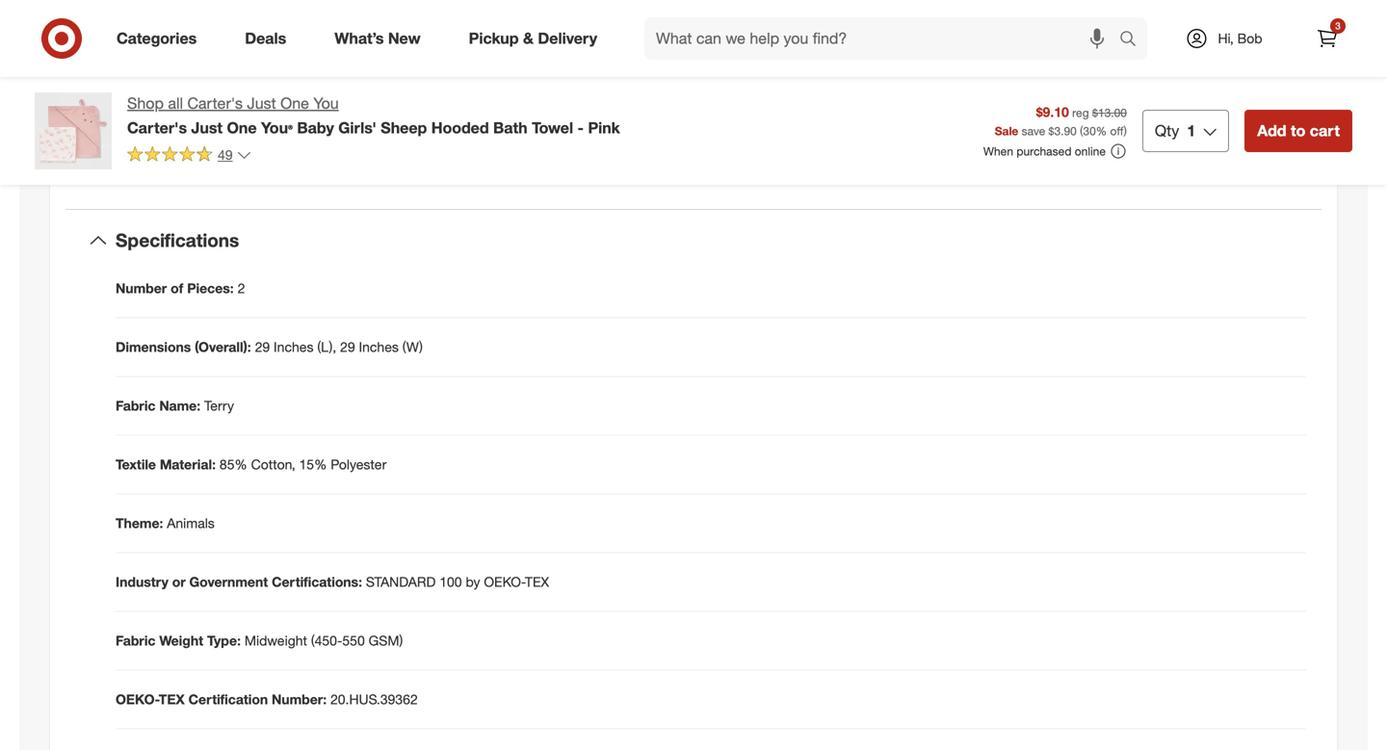 Task type: locate. For each thing, give the bounding box(es) containing it.
0 horizontal spatial inches
[[274, 339, 314, 356]]

pickup & delivery
[[469, 29, 597, 48]]

2- up shop at the top left of the page
[[135, 67, 148, 84]]

you®
[[261, 118, 293, 137]]

baby
[[297, 118, 334, 137]]

carter's down shop at the top left of the page
[[127, 118, 187, 137]]

tex right by
[[525, 574, 549, 591]]

textile material: 85% cotton, 15% polyester
[[116, 456, 387, 473]]

2 horizontal spatial pack
[[828, 117, 857, 134]]

2 horizontal spatial just
[[1168, 60, 1194, 76]]

0 vertical spatial from
[[1085, 60, 1113, 76]]

0 vertical spatial tex
[[525, 574, 549, 591]]

pack down wrap in the right top of the page
[[727, 79, 756, 96]]

name:
[[159, 398, 201, 415]]

when purchased online
[[984, 144, 1106, 159]]

1 horizontal spatial of
[[1173, 117, 1184, 134]]

this down easy
[[790, 117, 811, 134]]

1 vertical spatial oeko-
[[116, 692, 159, 708]]

specifications button
[[66, 210, 1322, 271]]

1 horizontal spatial cotton
[[1007, 60, 1046, 76]]

and
[[1040, 79, 1063, 96]]

29
[[255, 339, 270, 356], [340, 339, 355, 356]]

up up hooded at the top right
[[762, 60, 777, 76]]

fabric weight type: midweight (450-550 gsm)
[[116, 633, 403, 650]]

0 vertical spatial baby's
[[970, 79, 1009, 96]]

1 vertical spatial or
[[172, 574, 186, 591]]

1 horizontal spatial 2-
[[815, 117, 828, 134]]

0 horizontal spatial of
[[171, 280, 183, 297]]

of left pieces:
[[171, 280, 183, 297]]

$9.10 reg $13.00 sale save $ 3.90 ( 30 % off )
[[995, 104, 1127, 138]]

1 horizontal spatial to
[[1053, 117, 1065, 134]]

0 vertical spatial this
[[955, 60, 977, 76]]

search
[[1111, 31, 1157, 50]]

0 vertical spatial of
[[1173, 117, 1184, 134]]

1 horizontal spatial or
[[992, 117, 1004, 134]]

2 fabric from the top
[[116, 633, 156, 650]]

3 link
[[1307, 17, 1349, 60]]

49 link
[[127, 145, 252, 168]]

0 vertical spatial oeko-
[[484, 574, 525, 591]]

1 horizontal spatial oeko-
[[484, 574, 525, 591]]

1 horizontal spatial 29
[[340, 339, 355, 356]]

0 horizontal spatial up
[[762, 60, 777, 76]]

baby's
[[970, 79, 1009, 96], [1069, 117, 1107, 134]]

you
[[313, 94, 339, 113]]

2 horizontal spatial 2-
[[1284, 60, 1297, 76]]

1 fabric from the top
[[116, 398, 156, 415]]

2 horizontal spatial towel
[[1050, 60, 1082, 76]]

for left an
[[727, 98, 743, 115]]

against
[[923, 79, 967, 96]]

49
[[218, 146, 233, 163]]

2-
[[1284, 60, 1297, 76], [135, 67, 148, 84], [815, 117, 828, 134]]

29 right (l), in the left of the page
[[340, 339, 355, 356]]

100%
[[135, 121, 170, 138]]

0 horizontal spatial from
[[856, 98, 883, 115]]

from
[[1085, 60, 1113, 76], [856, 98, 883, 115]]

easily
[[1173, 79, 1208, 96]]

$13.00
[[1093, 106, 1127, 120]]

tex left certification
[[159, 692, 185, 708]]

one up soaks
[[1198, 60, 1223, 76]]

0 vertical spatial bath
[[781, 60, 808, 76]]

wrap
[[727, 60, 758, 76]]

neutral
[[164, 94, 205, 111]]

0 vertical spatial cotton
[[1007, 60, 1046, 76]]

bath down gentle
[[887, 98, 914, 115]]

new
[[388, 29, 421, 48]]

2-pack towel set
[[135, 67, 235, 84]]

by
[[466, 574, 480, 591]]

time
[[812, 60, 838, 76]]

1 vertical spatial baby's
[[1069, 117, 1107, 134]]

just
[[1168, 60, 1194, 76], [247, 94, 276, 113], [191, 118, 223, 137]]

0 horizontal spatial 29
[[255, 339, 270, 356]]

up down this
[[1250, 79, 1266, 96]]

1 vertical spatial bath
[[887, 98, 914, 115]]

2 vertical spatial just
[[191, 118, 223, 137]]

1 vertical spatial for
[[931, 117, 947, 134]]

towel down time
[[810, 79, 842, 96]]

skin
[[1012, 79, 1036, 96]]

certifications:
[[272, 574, 362, 591]]

bath up hooded at the top right
[[781, 60, 808, 76]]

washable
[[190, 148, 247, 165]]

theme: animals
[[116, 515, 215, 532]]

0 vertical spatial for
[[727, 98, 743, 115]]

1 inches from the left
[[274, 339, 314, 356]]

1 vertical spatial fabric
[[116, 633, 156, 650]]

search button
[[1111, 17, 1157, 64]]

inches left (l), in the left of the page
[[274, 339, 314, 356]]

2
[[238, 280, 245, 297]]

0 vertical spatial just
[[1168, 60, 1194, 76]]

1 vertical spatial of
[[171, 280, 183, 297]]

or down dressed. at the top right of page
[[992, 117, 1004, 134]]

add
[[1258, 121, 1287, 140]]

1 horizontal spatial pack
[[727, 79, 756, 96]]

oeko- right by
[[484, 574, 525, 591]]

pink
[[588, 118, 620, 137]]

print
[[270, 94, 297, 111]]

when
[[984, 144, 1014, 159]]

cotton up 49 link
[[174, 121, 213, 138]]

2- up water
[[1284, 60, 1297, 76]]

fabric left weight
[[116, 633, 156, 650]]

with
[[842, 60, 866, 76]]

to up perfect
[[918, 98, 930, 115]]

1 horizontal spatial up
[[1250, 79, 1266, 96]]

2- down transition
[[815, 117, 828, 134]]

material:
[[160, 456, 216, 473]]

in
[[941, 60, 951, 76]]

1 vertical spatial from
[[856, 98, 883, 115]]

pieces:
[[187, 280, 234, 297]]

standard
[[366, 574, 436, 591]]

(w)
[[403, 339, 423, 356]]

of
[[1173, 117, 1184, 134], [171, 280, 183, 297]]

towel up the
[[1050, 60, 1082, 76]]

hi,
[[1218, 30, 1234, 47]]

to down the
[[1053, 117, 1065, 134]]

from down is on the right top of page
[[856, 98, 883, 115]]

0 vertical spatial fabric
[[116, 398, 156, 415]]

gsm)
[[369, 633, 403, 650]]

from up "terry"
[[1085, 60, 1113, 76]]

girls'
[[338, 118, 377, 137]]

0 horizontal spatial or
[[172, 574, 186, 591]]

oeko- left certification
[[116, 692, 159, 708]]

easy
[[765, 98, 793, 115]]

0 horizontal spatial tex
[[159, 692, 185, 708]]

to right add
[[1291, 121, 1306, 140]]

1 vertical spatial just
[[247, 94, 276, 113]]

adorable,
[[1149, 98, 1205, 115]]

0 horizontal spatial baby's
[[970, 79, 1009, 96]]

baby's down soft
[[970, 79, 1009, 96]]

1 horizontal spatial inches
[[359, 339, 399, 356]]

towels
[[1061, 98, 1100, 115]]

fabric for fabric name: terry
[[116, 398, 156, 415]]

one
[[1198, 60, 1223, 76], [280, 94, 309, 113], [135, 94, 160, 111], [227, 118, 257, 137]]

(l),
[[317, 339, 336, 356]]

delivery
[[538, 29, 597, 48]]

towel up neutral
[[181, 67, 213, 84]]

2 horizontal spatial to
[[1291, 121, 1306, 140]]

one up 100%
[[135, 94, 160, 111]]

this right in
[[955, 60, 977, 76]]

fun
[[247, 94, 266, 111]]

just up easily on the right top of the page
[[1168, 60, 1194, 76]]

1 vertical spatial cotton
[[174, 121, 213, 138]]

-
[[578, 118, 584, 137]]

for down getting
[[931, 117, 947, 134]]

What can we help you find? suggestions appear below search field
[[645, 17, 1124, 60]]

0 horizontal spatial oeko-
[[116, 692, 159, 708]]

a
[[870, 60, 877, 76]]

adding
[[1008, 117, 1049, 134]]

1
[[1187, 121, 1196, 140]]

soft
[[980, 60, 1004, 76]]

just down +
[[191, 118, 223, 137]]

2 inches from the left
[[359, 339, 399, 356]]

)
[[1124, 124, 1127, 138]]

0 horizontal spatial bath
[[781, 60, 808, 76]]

inches left the (w)
[[359, 339, 399, 356]]

machine
[[135, 148, 186, 165]]

just up you®
[[247, 94, 276, 113]]

1 horizontal spatial just
[[247, 94, 276, 113]]

baby's down towels
[[1069, 117, 1107, 134]]

gentle
[[882, 79, 919, 96]]

of left 1 at the right top
[[1173, 117, 1184, 134]]

29 right "(overall):"
[[255, 339, 270, 356]]

bath
[[493, 118, 528, 137]]

0 vertical spatial or
[[992, 117, 1004, 134]]

up
[[762, 60, 777, 76], [1250, 79, 1266, 96]]

fabric left name:
[[116, 398, 156, 415]]

+
[[209, 94, 217, 111]]

pack down transition
[[828, 117, 857, 134]]

0 horizontal spatial for
[[727, 98, 743, 115]]

one up you®
[[280, 94, 309, 113]]

0 horizontal spatial just
[[191, 118, 223, 137]]

$
[[1049, 124, 1055, 138]]

getting
[[934, 98, 975, 115]]

pack up all at the left of the page
[[148, 67, 177, 84]]

of inside description wrap up bath time with a snug hug in this soft cotton towel from carter's just one you. this 2- pack hooded towel set is gentle against baby's skin and the terry material easily soaks up water for an easy transition from bath to getting dressed.  the towels feature adorable, sweet designs that make this 2-pack set perfect for gifting or adding to baby's collection of plush accessories.
[[1173, 117, 1184, 134]]

plush
[[1188, 117, 1221, 134]]

or right industry in the bottom left of the page
[[172, 574, 186, 591]]

1 vertical spatial this
[[790, 117, 811, 134]]

to inside add to cart button
[[1291, 121, 1306, 140]]

carter's right all at the left of the page
[[187, 94, 243, 113]]

cotton up skin
[[1007, 60, 1046, 76]]

number of pieces: 2
[[116, 280, 245, 297]]

oeko-tex certification number: 20.hus.39362
[[116, 692, 418, 708]]



Task type: vqa. For each thing, say whether or not it's contained in the screenshot.
"Add"
yes



Task type: describe. For each thing, give the bounding box(es) containing it.
550
[[342, 633, 365, 650]]

online
[[1075, 144, 1106, 159]]

hi, bob
[[1218, 30, 1263, 47]]

0 horizontal spatial towel
[[181, 67, 213, 84]]

weight
[[159, 633, 203, 650]]

3
[[1336, 20, 1341, 32]]

0 vertical spatial carter's
[[187, 94, 243, 113]]

machine washable
[[135, 148, 247, 165]]

gifting
[[950, 117, 988, 134]]

number
[[116, 280, 167, 297]]

animals
[[167, 515, 215, 532]]

set left is on the right top of page
[[846, 79, 864, 96]]

set left perfect
[[861, 117, 880, 134]]

midweight
[[245, 633, 307, 650]]

or inside description wrap up bath time with a snug hug in this soft cotton towel from carter's just one you. this 2- pack hooded towel set is gentle against baby's skin and the terry material easily soaks up water for an easy transition from bath to getting dressed.  the towels feature adorable, sweet designs that make this 2-pack set perfect for gifting or adding to baby's collection of plush accessories.
[[992, 117, 1004, 134]]

the
[[1035, 98, 1057, 115]]

1 29 from the left
[[255, 339, 270, 356]]

cart
[[1310, 121, 1340, 140]]

hooded
[[431, 118, 489, 137]]

1 vertical spatial up
[[1250, 79, 1266, 96]]

make
[[753, 117, 786, 134]]

an
[[746, 98, 761, 115]]

certification
[[189, 692, 268, 708]]

type:
[[207, 633, 241, 650]]

qty 1
[[1155, 121, 1196, 140]]

one down one
[[227, 118, 257, 137]]

carter's
[[1117, 60, 1165, 76]]

$9.10
[[1036, 104, 1069, 121]]

purchased
[[1017, 144, 1072, 159]]

1 horizontal spatial for
[[931, 117, 947, 134]]

85%
[[220, 456, 247, 473]]

one inside description wrap up bath time with a snug hug in this soft cotton towel from carter's just one you. this 2- pack hooded towel set is gentle against baby's skin and the terry material easily soaks up water for an easy transition from bath to getting dressed.  the towels feature adorable, sweet designs that make this 2-pack set perfect for gifting or adding to baby's collection of plush accessories.
[[1198, 60, 1223, 76]]

1 vertical spatial tex
[[159, 692, 185, 708]]

towel
[[532, 118, 573, 137]]

100% cotton
[[135, 121, 213, 138]]

1 horizontal spatial this
[[955, 60, 977, 76]]

categories
[[117, 29, 197, 48]]

specifications
[[116, 229, 239, 251]]

snug
[[881, 60, 911, 76]]

soaks
[[1211, 79, 1247, 96]]

this
[[1255, 60, 1280, 76]]

add to cart button
[[1245, 110, 1353, 152]]

1 horizontal spatial bath
[[887, 98, 914, 115]]

transition
[[796, 98, 852, 115]]

pickup & delivery link
[[453, 17, 622, 60]]

shop all carter's just one you carter's just one you® baby girls' sheep hooded bath towel - pink
[[127, 94, 620, 137]]

deals link
[[229, 17, 311, 60]]

one neutral + one fun print
[[135, 94, 297, 111]]

1 vertical spatial carter's
[[127, 118, 187, 137]]

categories link
[[100, 17, 221, 60]]

0 horizontal spatial pack
[[148, 67, 177, 84]]

image of carter's just one you® baby girls' sheep hooded bath towel - pink image
[[35, 93, 112, 170]]

reg
[[1073, 106, 1089, 120]]

0 horizontal spatial cotton
[[174, 121, 213, 138]]

fabric for fabric weight type: midweight (450-550 gsm)
[[116, 633, 156, 650]]

number:
[[272, 692, 327, 708]]

cotton inside description wrap up bath time with a snug hug in this soft cotton towel from carter's just one you. this 2- pack hooded towel set is gentle against baby's skin and the terry material easily soaks up water for an easy transition from bath to getting dressed.  the towels feature adorable, sweet designs that make this 2-pack set perfect for gifting or adding to baby's collection of plush accessories.
[[1007, 60, 1046, 76]]

15%
[[299, 456, 327, 473]]

fabric name: terry
[[116, 398, 234, 415]]

100
[[440, 574, 462, 591]]

what's new link
[[318, 17, 445, 60]]

terry
[[204, 398, 234, 415]]

0 horizontal spatial to
[[918, 98, 930, 115]]

government
[[189, 574, 268, 591]]

30
[[1083, 124, 1096, 138]]

1 horizontal spatial from
[[1085, 60, 1113, 76]]

terry
[[1090, 79, 1118, 96]]

theme:
[[116, 515, 163, 532]]

you.
[[1226, 60, 1252, 76]]

sale
[[995, 124, 1019, 138]]

water
[[1270, 79, 1303, 96]]

textile
[[116, 456, 156, 473]]

description wrap up bath time with a snug hug in this soft cotton towel from carter's just one you. this 2- pack hooded towel set is gentle against baby's skin and the terry material easily soaks up water for an easy transition from bath to getting dressed.  the towels feature adorable, sweet designs that make this 2-pack set perfect for gifting or adding to baby's collection of plush accessories.
[[727, 32, 1303, 134]]

designs
[[1248, 98, 1296, 115]]

is
[[868, 79, 878, 96]]

1 horizontal spatial towel
[[810, 79, 842, 96]]

2 29 from the left
[[340, 339, 355, 356]]

qty
[[1155, 121, 1180, 140]]

what's
[[335, 29, 384, 48]]

pickup
[[469, 29, 519, 48]]

material
[[1121, 79, 1170, 96]]

set up one
[[217, 67, 235, 84]]

shop
[[127, 94, 164, 113]]

1 horizontal spatial baby's
[[1069, 117, 1107, 134]]

just inside description wrap up bath time with a snug hug in this soft cotton towel from carter's just one you. this 2- pack hooded towel set is gentle against baby's skin and the terry material easily soaks up water for an easy transition from bath to getting dressed.  the towels feature adorable, sweet designs that make this 2-pack set perfect for gifting or adding to baby's collection of plush accessories.
[[1168, 60, 1194, 76]]

(450-
[[311, 633, 342, 650]]

sweet
[[1209, 98, 1245, 115]]

0 horizontal spatial 2-
[[135, 67, 148, 84]]

off
[[1110, 124, 1124, 138]]

bob
[[1238, 30, 1263, 47]]

1 horizontal spatial tex
[[525, 574, 549, 591]]

save
[[1022, 124, 1046, 138]]

the
[[1067, 79, 1086, 96]]

0 vertical spatial up
[[762, 60, 777, 76]]

%
[[1096, 124, 1107, 138]]

polyester
[[331, 456, 387, 473]]

0 horizontal spatial this
[[790, 117, 811, 134]]

3.90
[[1055, 124, 1077, 138]]

industry or government certifications: standard 100 by oeko-tex
[[116, 574, 549, 591]]

collection
[[1111, 117, 1169, 134]]

dimensions
[[116, 339, 191, 356]]



